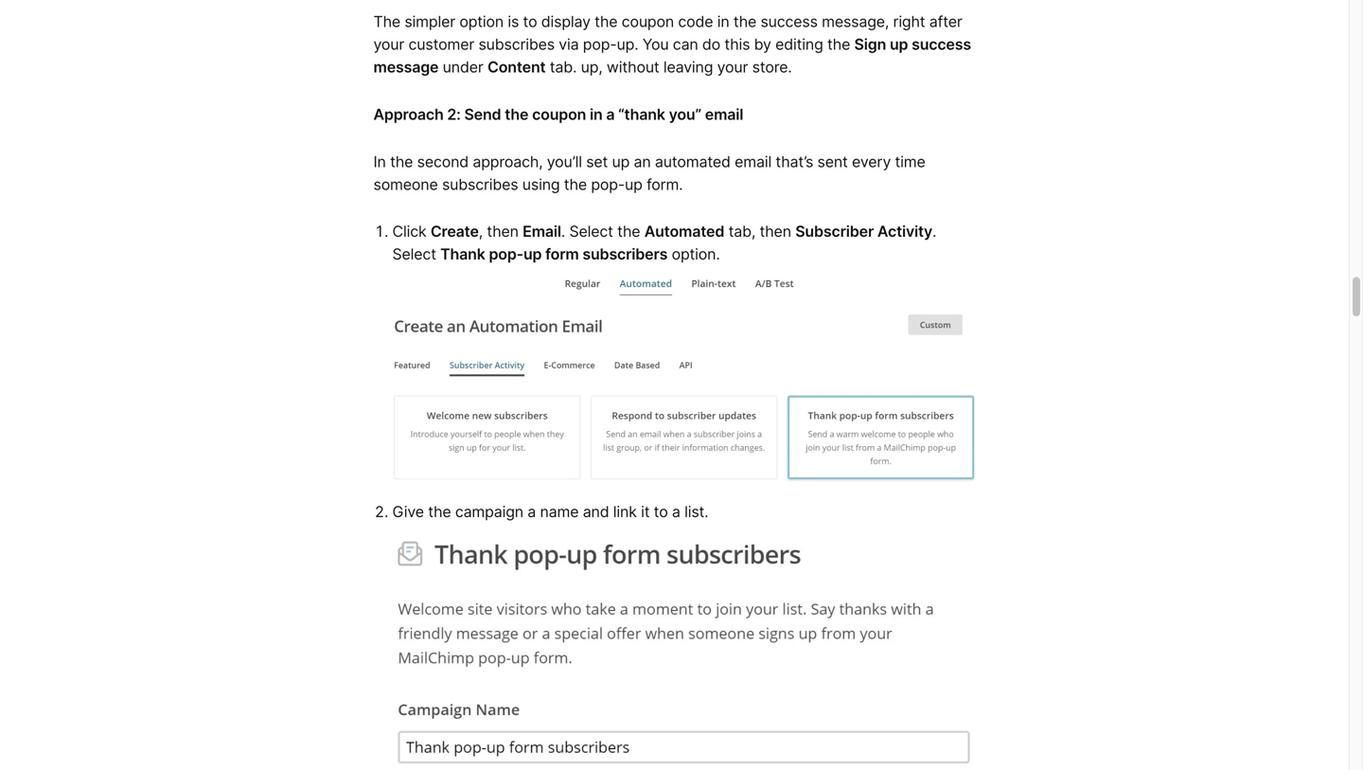 Task type: vqa. For each thing, say whether or not it's contained in the screenshot.
coupon
yes



Task type: describe. For each thing, give the bounding box(es) containing it.
up down email
[[524, 245, 542, 263]]

you
[[643, 35, 669, 54]]

leaving
[[664, 58, 714, 76]]

name
[[540, 502, 579, 521]]

"thank
[[619, 105, 666, 124]]

in inside the simpler option is to display the coupon code in the success message, right after your customer subscribes via pop-up. you can do this by editing the
[[718, 12, 730, 31]]

click
[[393, 222, 427, 241]]

form.
[[647, 175, 683, 193]]

the up subscribers
[[618, 222, 641, 241]]

2 then from the left
[[760, 222, 792, 241]]

0 horizontal spatial coupon
[[532, 105, 586, 124]]

you"
[[669, 105, 702, 124]]

subscribers
[[583, 245, 668, 263]]

the right the send
[[505, 105, 529, 124]]

to inside the simpler option is to display the coupon code in the success message, right after your customer subscribes via pop-up. you can do this by editing the
[[523, 12, 537, 31]]

without
[[607, 58, 660, 76]]

set
[[586, 152, 608, 171]]

and
[[583, 502, 609, 521]]

,
[[479, 222, 483, 241]]

customer
[[409, 35, 475, 54]]

approach,
[[473, 152, 543, 171]]

pop- inside the simpler option is to display the coupon code in the success message, right after your customer subscribes via pop-up. you can do this by editing the
[[583, 35, 617, 54]]

code
[[679, 12, 714, 31]]

tab.
[[550, 58, 577, 76]]

every
[[852, 152, 891, 171]]

in the second approach, you'll set up an automated email that's sent every time someone subscribes using the pop-up form.
[[374, 152, 926, 193]]

the simpler option is to display the coupon code in the success message, right after your customer subscribes via pop-up. you can do this by editing the
[[374, 12, 963, 54]]

name your automated campaign in mailchimp image
[[393, 533, 976, 770]]

you'll
[[547, 152, 582, 171]]

display
[[542, 12, 591, 31]]

tab,
[[729, 222, 756, 241]]

in
[[374, 152, 386, 171]]

do
[[703, 35, 721, 54]]

simpler
[[405, 12, 456, 31]]

editing
[[776, 35, 824, 54]]

that's
[[776, 152, 814, 171]]

approach 2: send the coupon in a "thank you" email
[[374, 105, 744, 124]]

it
[[641, 502, 650, 521]]

select inside . select
[[393, 245, 436, 263]]

after
[[930, 12, 963, 31]]

store.
[[753, 58, 792, 76]]

email for you"
[[705, 105, 744, 124]]

under content tab. up, without leaving your store.
[[439, 58, 792, 76]]

2:
[[447, 105, 461, 124]]

up inside sign up success message
[[890, 35, 909, 54]]

list.
[[685, 502, 709, 521]]

2 vertical spatial pop-
[[489, 245, 524, 263]]

up left an
[[612, 152, 630, 171]]

your inside the simpler option is to display the coupon code in the success message, right after your customer subscribes via pop-up. you can do this by editing the
[[374, 35, 405, 54]]

under
[[443, 58, 484, 76]]

sign
[[855, 35, 887, 54]]

1 horizontal spatial select
[[570, 222, 614, 241]]

1 vertical spatial your
[[718, 58, 749, 76]]

subscribes inside in the second approach, you'll set up an automated email that's sent every time someone subscribes using the pop-up form.
[[442, 175, 519, 193]]

create
[[431, 222, 479, 241]]

approach
[[374, 105, 444, 124]]

1 then from the left
[[487, 222, 519, 241]]

by
[[755, 35, 772, 54]]

the right give
[[428, 502, 451, 521]]

thank pop-up form subscribers option.
[[441, 245, 720, 263]]

message,
[[822, 12, 890, 31]]

sent
[[818, 152, 848, 171]]

the up this
[[734, 12, 757, 31]]

. inside . select
[[933, 222, 937, 241]]

0 horizontal spatial in
[[590, 105, 603, 124]]

email
[[523, 222, 562, 241]]

success inside the simpler option is to display the coupon code in the success message, right after your customer subscribes via pop-up. you can do this by editing the
[[761, 12, 818, 31]]

0 horizontal spatial a
[[528, 502, 536, 521]]



Task type: locate. For each thing, give the bounding box(es) containing it.
success
[[761, 12, 818, 31], [912, 35, 972, 54]]

subscribes
[[479, 35, 555, 54], [442, 175, 519, 193]]

in left ""thank"
[[590, 105, 603, 124]]

a
[[607, 105, 615, 124], [528, 502, 536, 521], [672, 502, 681, 521]]

activity
[[878, 222, 933, 241]]

in up do
[[718, 12, 730, 31]]

time
[[896, 152, 926, 171]]

select
[[570, 222, 614, 241], [393, 245, 436, 263]]

the
[[595, 12, 618, 31], [734, 12, 757, 31], [828, 35, 851, 54], [505, 105, 529, 124], [390, 152, 413, 171], [564, 175, 587, 193], [618, 222, 641, 241], [428, 502, 451, 521]]

coupon
[[622, 12, 674, 31], [532, 105, 586, 124]]

select up thank pop-up form subscribers option.
[[570, 222, 614, 241]]

2 horizontal spatial a
[[672, 502, 681, 521]]

via
[[559, 35, 579, 54]]

then
[[487, 222, 519, 241], [760, 222, 792, 241]]

an
[[634, 152, 651, 171]]

to right is
[[523, 12, 537, 31]]

in
[[718, 12, 730, 31], [590, 105, 603, 124]]

select down click
[[393, 245, 436, 263]]

0 vertical spatial success
[[761, 12, 818, 31]]

email right you"
[[705, 105, 744, 124]]

coupon down tab.
[[532, 105, 586, 124]]

. select
[[393, 222, 937, 263]]

the
[[374, 12, 401, 31]]

1 horizontal spatial coupon
[[622, 12, 674, 31]]

pop- down email
[[489, 245, 524, 263]]

1 vertical spatial email
[[735, 152, 772, 171]]

1 horizontal spatial a
[[607, 105, 615, 124]]

option
[[460, 12, 504, 31]]

to right it
[[654, 502, 668, 521]]

subscribes inside the simpler option is to display the coupon code in the success message, right after your customer subscribes via pop-up. you can do this by editing the
[[479, 35, 555, 54]]

.
[[562, 222, 566, 241], [933, 222, 937, 241]]

your
[[374, 35, 405, 54], [718, 58, 749, 76]]

0 horizontal spatial .
[[562, 222, 566, 241]]

campaign
[[455, 502, 524, 521]]

give
[[393, 502, 424, 521]]

right
[[894, 12, 926, 31]]

coupon up you at the top of the page
[[622, 12, 674, 31]]

email left that's at the top of the page
[[735, 152, 772, 171]]

success down after
[[912, 35, 972, 54]]

your down the
[[374, 35, 405, 54]]

is
[[508, 12, 519, 31]]

1 horizontal spatial success
[[912, 35, 972, 54]]

0 vertical spatial coupon
[[622, 12, 674, 31]]

message
[[374, 58, 439, 76]]

1 horizontal spatial .
[[933, 222, 937, 241]]

then right the tab,
[[760, 222, 792, 241]]

second
[[417, 152, 469, 171]]

this
[[725, 35, 750, 54]]

coupon inside the simpler option is to display the coupon code in the success message, right after your customer subscribes via pop-up. you can do this by editing the
[[622, 12, 674, 31]]

to
[[523, 12, 537, 31], [654, 502, 668, 521]]

using
[[523, 175, 560, 193]]

0 vertical spatial your
[[374, 35, 405, 54]]

2 . from the left
[[933, 222, 937, 241]]

pop- up up, at top
[[583, 35, 617, 54]]

a left ""thank"
[[607, 105, 615, 124]]

thank
[[441, 245, 486, 263]]

can
[[673, 35, 699, 54]]

up down an
[[625, 175, 643, 193]]

pop- down "set"
[[591, 175, 625, 193]]

pop- inside in the second approach, you'll set up an automated email that's sent every time someone subscribes using the pop-up form.
[[591, 175, 625, 193]]

1 vertical spatial subscribes
[[442, 175, 519, 193]]

1 vertical spatial pop-
[[591, 175, 625, 193]]

success inside sign up success message
[[912, 35, 972, 54]]

up,
[[581, 58, 603, 76]]

your down this
[[718, 58, 749, 76]]

someone
[[374, 175, 438, 193]]

0 horizontal spatial your
[[374, 35, 405, 54]]

click create , then email . select the automated tab, then subscriber activity
[[393, 222, 933, 241]]

0 vertical spatial subscribes
[[479, 35, 555, 54]]

1 horizontal spatial to
[[654, 502, 668, 521]]

0 vertical spatial email
[[705, 105, 744, 124]]

success up editing
[[761, 12, 818, 31]]

1 horizontal spatial then
[[760, 222, 792, 241]]

sign up success message
[[374, 35, 972, 76]]

link
[[614, 502, 637, 521]]

0 horizontal spatial to
[[523, 12, 537, 31]]

automated
[[655, 152, 731, 171]]

1 vertical spatial in
[[590, 105, 603, 124]]

0 vertical spatial to
[[523, 12, 537, 31]]

give the campaign a name and link it to a list.
[[393, 502, 709, 521]]

up
[[890, 35, 909, 54], [612, 152, 630, 171], [625, 175, 643, 193], [524, 245, 542, 263]]

content
[[488, 58, 546, 76]]

1 vertical spatial to
[[654, 502, 668, 521]]

0 vertical spatial select
[[570, 222, 614, 241]]

the down you'll
[[564, 175, 587, 193]]

0 vertical spatial pop-
[[583, 35, 617, 54]]

up down right at the right top of the page
[[890, 35, 909, 54]]

email
[[705, 105, 744, 124], [735, 152, 772, 171]]

the up up.
[[595, 12, 618, 31]]

send the coupon in an automated 'thank you' email once someone has signed up using your pop-up form image
[[393, 275, 976, 482]]

0 vertical spatial in
[[718, 12, 730, 31]]

1 . from the left
[[562, 222, 566, 241]]

the right in
[[390, 152, 413, 171]]

send
[[465, 105, 501, 124]]

0 horizontal spatial select
[[393, 245, 436, 263]]

pop-
[[583, 35, 617, 54], [591, 175, 625, 193], [489, 245, 524, 263]]

1 horizontal spatial in
[[718, 12, 730, 31]]

1 vertical spatial select
[[393, 245, 436, 263]]

subscribes down the approach, on the left top
[[442, 175, 519, 193]]

subscriber
[[796, 222, 874, 241]]

a left list.
[[672, 502, 681, 521]]

subscribes up content
[[479, 35, 555, 54]]

automated
[[645, 222, 725, 241]]

email inside in the second approach, you'll set up an automated email that's sent every time someone subscribes using the pop-up form.
[[735, 152, 772, 171]]

1 vertical spatial coupon
[[532, 105, 586, 124]]

then right ,
[[487, 222, 519, 241]]

option.
[[672, 245, 720, 263]]

email for automated
[[735, 152, 772, 171]]

0 horizontal spatial then
[[487, 222, 519, 241]]

1 vertical spatial success
[[912, 35, 972, 54]]

up.
[[617, 35, 639, 54]]

1 horizontal spatial your
[[718, 58, 749, 76]]

form
[[546, 245, 579, 263]]

the down message,
[[828, 35, 851, 54]]

a left name
[[528, 502, 536, 521]]

0 horizontal spatial success
[[761, 12, 818, 31]]



